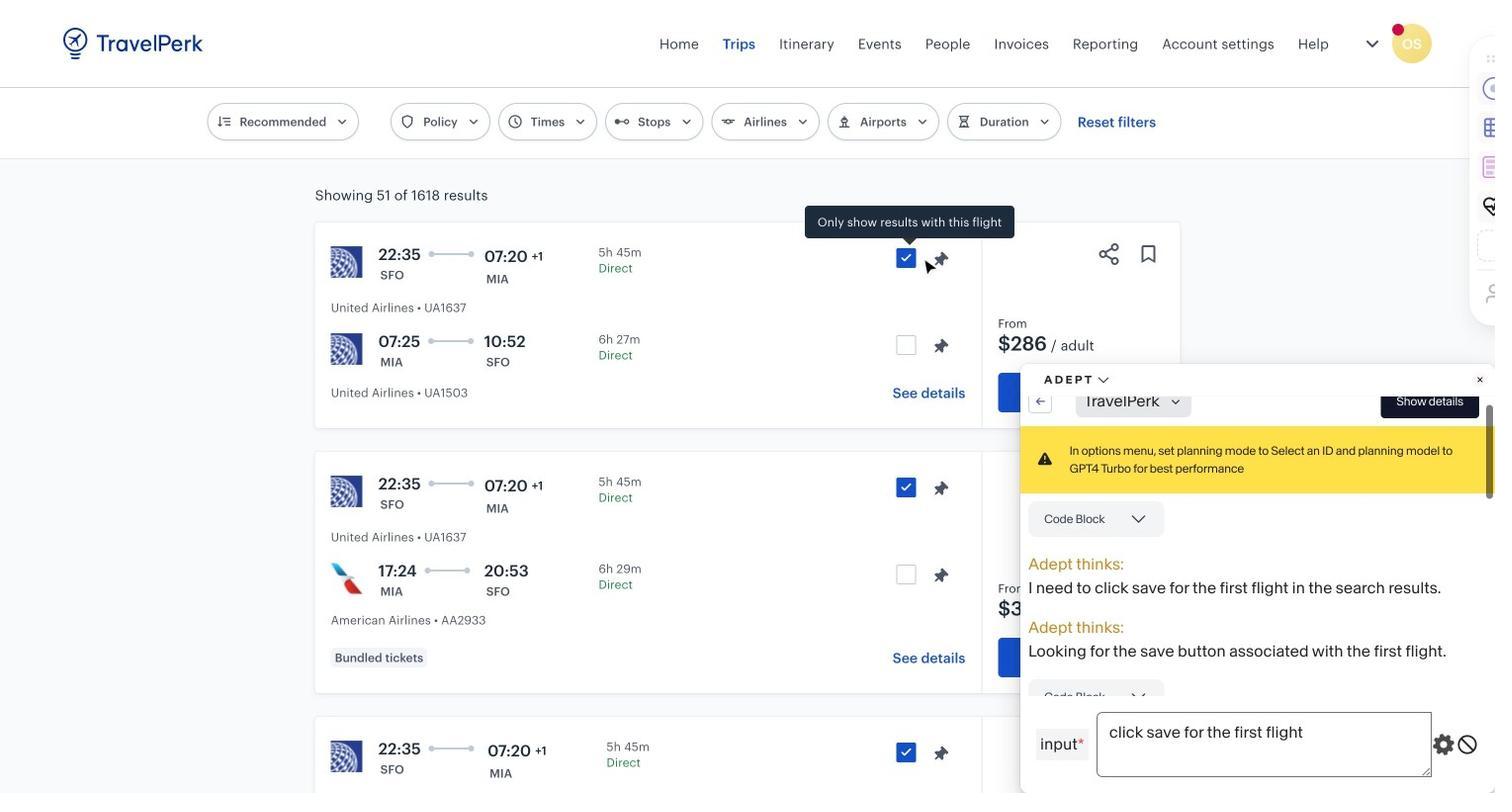 Task type: locate. For each thing, give the bounding box(es) containing it.
To search field
[[531, 51, 731, 83]]

united airlines image
[[331, 246, 363, 278], [331, 333, 363, 365], [331, 476, 363, 507], [331, 741, 363, 772]]

1 united airlines image from the top
[[331, 246, 363, 278]]

tooltip
[[805, 206, 1015, 248]]



Task type: vqa. For each thing, say whether or not it's contained in the screenshot.
"Depart" "field"
yes



Task type: describe. For each thing, give the bounding box(es) containing it.
2 united airlines image from the top
[[331, 333, 363, 365]]

3 united airlines image from the top
[[331, 476, 363, 507]]

Depart field
[[799, 51, 1010, 83]]

Return field
[[1060, 51, 1271, 83]]

american airlines image
[[331, 563, 363, 594]]

4 united airlines image from the top
[[331, 741, 363, 772]]



